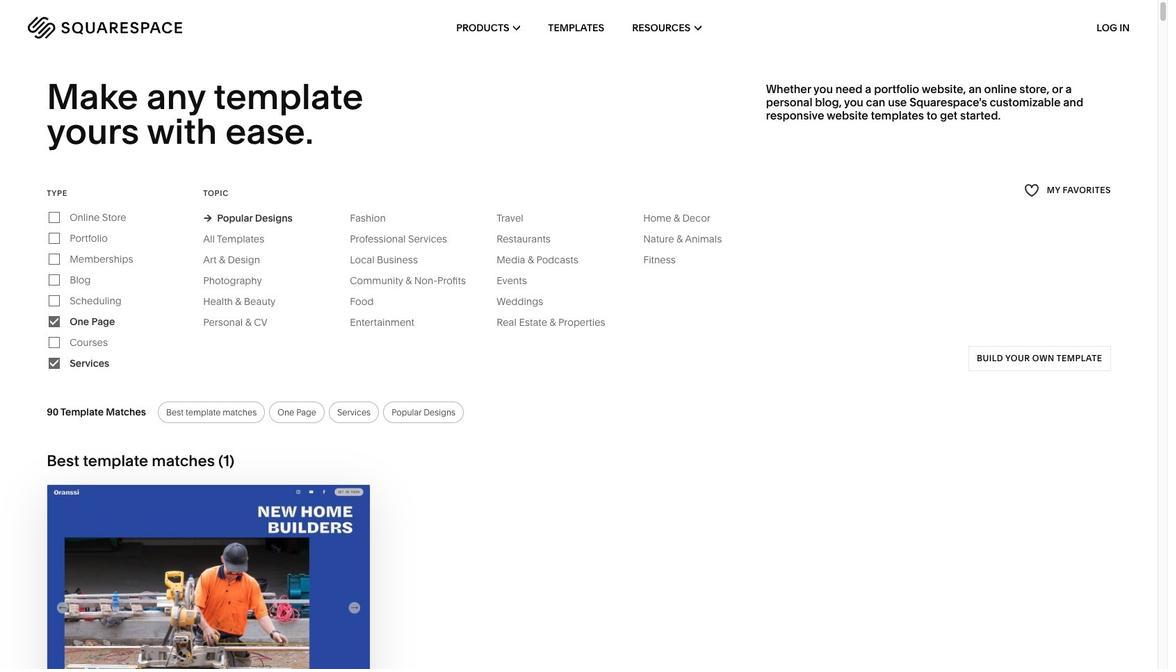 Task type: describe. For each thing, give the bounding box(es) containing it.
oranssi image
[[47, 485, 370, 670]]



Task type: vqa. For each thing, say whether or not it's contained in the screenshot.
'Search' link
no



